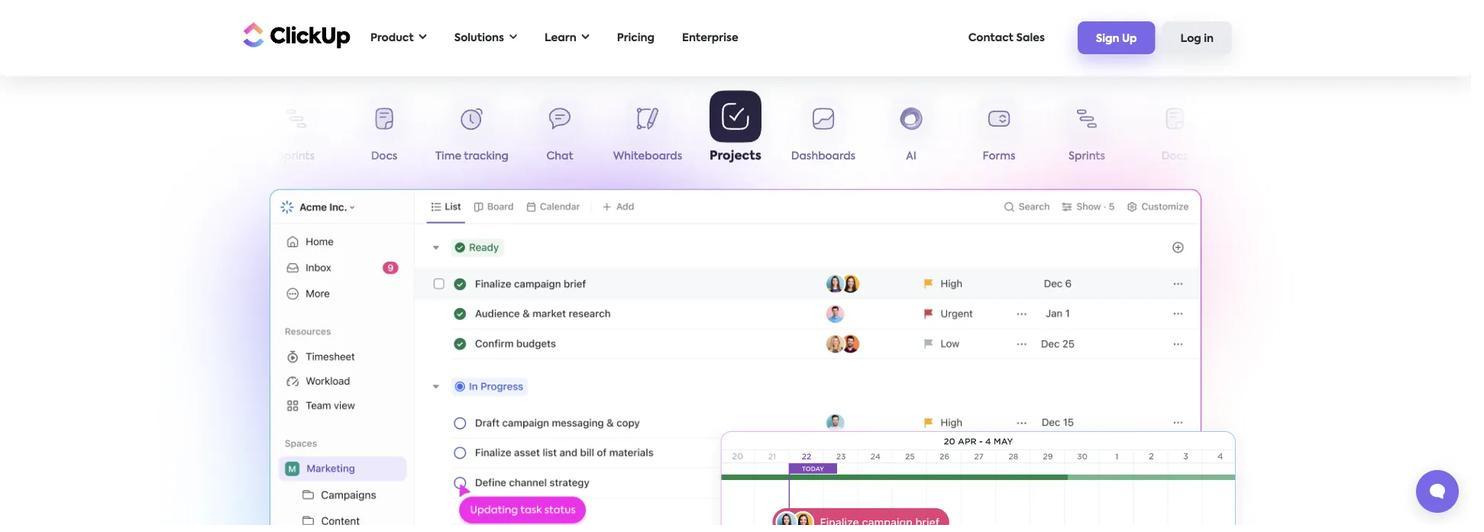 Task type: describe. For each thing, give the bounding box(es) containing it.
whiteboards
[[613, 151, 682, 162]]

chat button
[[516, 98, 604, 168]]

sign
[[1096, 33, 1120, 44]]

in
[[1204, 33, 1214, 44]]

contact
[[968, 32, 1014, 43]]

1 tracking from the left
[[464, 151, 509, 162]]

2 time from the left
[[1226, 151, 1252, 162]]

projects button
[[692, 90, 780, 166]]

enterprise link
[[675, 22, 746, 53]]

sign up button
[[1078, 22, 1156, 54]]

1 forms from the left
[[192, 151, 225, 162]]

solutions button
[[447, 22, 525, 53]]

contact sales link
[[961, 22, 1053, 53]]

whiteboards button
[[604, 98, 692, 168]]

pricing
[[617, 32, 655, 43]]

chat
[[547, 151, 573, 162]]

1 time tracking from the left
[[435, 151, 509, 162]]

1 sprints button from the left
[[252, 98, 340, 168]]

ai
[[906, 151, 917, 162]]

2 time tracking button from the left
[[1219, 98, 1307, 168]]

sales
[[1016, 32, 1045, 43]]

2 time tracking from the left
[[1226, 151, 1299, 162]]

ai button
[[867, 98, 955, 168]]

2 tracking from the left
[[1255, 151, 1299, 162]]

clickup image
[[239, 20, 351, 49]]

log
[[1181, 33, 1202, 44]]

2 sprints from the left
[[1069, 151, 1105, 162]]



Task type: vqa. For each thing, say whether or not it's contained in the screenshot.
Enterprise Link
yes



Task type: locate. For each thing, give the bounding box(es) containing it.
docs
[[371, 151, 398, 162], [1162, 151, 1188, 162]]

2 docs from the left
[[1162, 151, 1188, 162]]

dashboards
[[791, 151, 856, 162]]

1 horizontal spatial time tracking button
[[1219, 98, 1307, 168]]

1 time tracking button from the left
[[428, 98, 516, 168]]

1 horizontal spatial tracking
[[1255, 151, 1299, 162]]

time tracking button
[[428, 98, 516, 168], [1219, 98, 1307, 168]]

contact sales
[[968, 32, 1045, 43]]

2 sprints button from the left
[[1043, 98, 1131, 168]]

0 horizontal spatial tracking
[[464, 151, 509, 162]]

pricing link
[[609, 22, 662, 53]]

2 docs button from the left
[[1131, 98, 1219, 168]]

projects image
[[701, 414, 1255, 526]]

0 horizontal spatial sprints
[[278, 151, 315, 162]]

product button
[[363, 22, 434, 53]]

time tracking
[[435, 151, 509, 162], [1226, 151, 1299, 162]]

1 horizontal spatial time
[[1226, 151, 1252, 162]]

log in link
[[1162, 22, 1232, 54]]

0 horizontal spatial sprints button
[[252, 98, 340, 168]]

1 horizontal spatial forms
[[983, 151, 1016, 162]]

1 horizontal spatial forms button
[[955, 98, 1043, 168]]

1 horizontal spatial sprints button
[[1043, 98, 1131, 168]]

sprints button
[[252, 98, 340, 168], [1043, 98, 1131, 168]]

1 docs button from the left
[[340, 98, 428, 168]]

2 forms from the left
[[983, 151, 1016, 162]]

sign up
[[1096, 33, 1137, 44]]

dashboards button
[[780, 98, 867, 168]]

0 horizontal spatial time tracking
[[435, 151, 509, 162]]

learn button
[[537, 22, 597, 53]]

0 horizontal spatial time tracking button
[[428, 98, 516, 168]]

1 sprints from the left
[[278, 151, 315, 162]]

0 horizontal spatial docs button
[[340, 98, 428, 168]]

0 horizontal spatial forms button
[[165, 98, 252, 168]]

1 horizontal spatial docs button
[[1131, 98, 1219, 168]]

docs button
[[340, 98, 428, 168], [1131, 98, 1219, 168]]

1 forms button from the left
[[165, 98, 252, 168]]

1 horizontal spatial time tracking
[[1226, 151, 1299, 162]]

solutions
[[454, 32, 504, 43]]

0 horizontal spatial docs
[[371, 151, 398, 162]]

time
[[435, 151, 461, 162], [1226, 151, 1252, 162]]

1 horizontal spatial docs
[[1162, 151, 1188, 162]]

product
[[371, 32, 414, 43]]

tracking
[[464, 151, 509, 162], [1255, 151, 1299, 162]]

1 time from the left
[[435, 151, 461, 162]]

1 docs from the left
[[371, 151, 398, 162]]

0 horizontal spatial time
[[435, 151, 461, 162]]

forms button
[[165, 98, 252, 168], [955, 98, 1043, 168]]

forms
[[192, 151, 225, 162], [983, 151, 1016, 162]]

up
[[1122, 33, 1137, 44]]

2 forms button from the left
[[955, 98, 1043, 168]]

log in
[[1181, 33, 1214, 44]]

1 horizontal spatial sprints
[[1069, 151, 1105, 162]]

0 horizontal spatial forms
[[192, 151, 225, 162]]

learn
[[545, 32, 577, 43]]

enterprise
[[682, 32, 739, 43]]

sprints
[[278, 151, 315, 162], [1069, 151, 1105, 162]]

projects
[[710, 150, 762, 162]]



